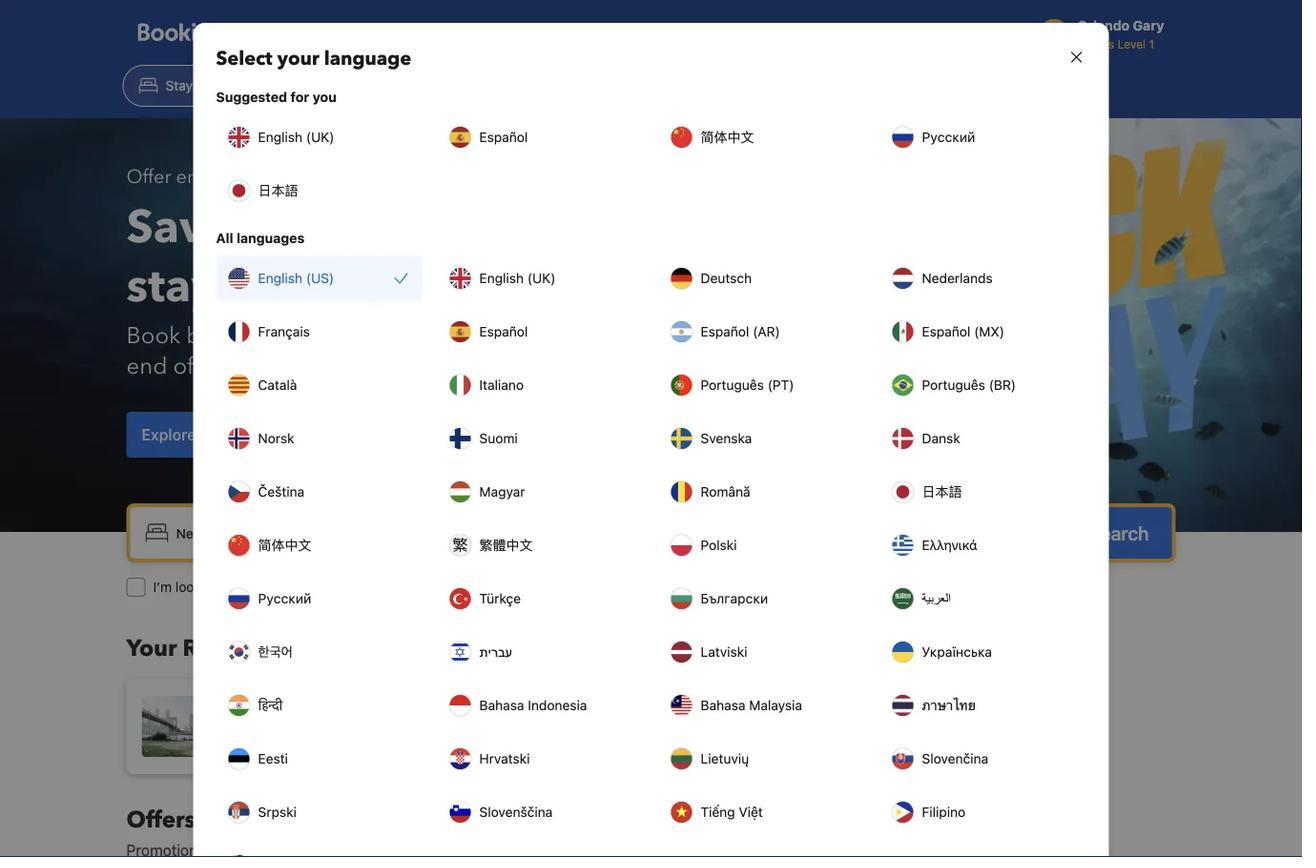 Task type: locate. For each thing, give the bounding box(es) containing it.
1 horizontal spatial 简体中文
[[701, 129, 754, 145]]

for left flights
[[224, 580, 241, 595]]

português (pt) button
[[659, 363, 865, 408]]

1 before from the left
[[186, 320, 256, 352]]

new york up eesti at bottom left
[[218, 710, 280, 725]]

0 vertical spatial 简体中文 button
[[659, 115, 865, 160]]

1 horizontal spatial ·
[[952, 525, 956, 541]]

english (uk) button down you
[[216, 115, 422, 160]]

bahasa inside bahasa malaysia button
[[701, 698, 746, 714]]

português inside 'button'
[[701, 377, 764, 393]]

eesti button
[[216, 737, 422, 783]]

1 horizontal spatial new york
[[573, 710, 635, 725]]

1 horizontal spatial york
[[605, 710, 635, 725]]

1 vertical spatial (uk)
[[528, 271, 556, 286]]

1 vertical spatial or
[[511, 580, 524, 595]]

booking.com image
[[138, 23, 275, 46]]

29,
[[310, 320, 342, 352]]

1 español button from the top
[[438, 115, 644, 160]]

english (uk)
[[258, 129, 334, 145], [480, 271, 556, 286]]

0 vertical spatial español button
[[438, 115, 644, 160]]

english up days
[[258, 129, 303, 145]]

select your language
[[216, 46, 412, 72]]

nederlands button
[[880, 256, 1086, 302]]

tiếng việt
[[701, 805, 763, 821]]

繁體中文
[[480, 538, 533, 553]]

anytime
[[468, 320, 551, 352]]

i'm traveling for work
[[633, 580, 763, 595]]

days
[[260, 164, 300, 190]]

1 horizontal spatial português
[[922, 377, 986, 393]]

1 vertical spatial 日本語 button
[[880, 470, 1086, 515]]

日本語 up children
[[922, 484, 962, 500]]

looking for i'm
[[347, 580, 392, 595]]

0 vertical spatial english (uk)
[[258, 129, 334, 145]]

svenska
[[701, 431, 752, 447]]

sun,
[[631, 525, 659, 541]]

for left an on the left bottom of page
[[395, 580, 412, 595]]

1
[[960, 525, 966, 541]]

before left the at the top
[[557, 320, 626, 352]]

1 horizontal spatial (uk)
[[528, 271, 556, 286]]

(uk) for the rightmost 'english (uk)' 'button'
[[528, 271, 556, 286]]

português left (br)
[[922, 377, 986, 393]]

on
[[542, 197, 600, 259]]

2 new york from the left
[[573, 710, 635, 725]]

bahasa left "malaysia"
[[701, 698, 746, 714]]

0 vertical spatial 日本語 button
[[216, 168, 422, 214]]

türkçe
[[480, 591, 521, 607]]

(uk) down you
[[306, 129, 334, 145]]

york
[[250, 710, 280, 725], [605, 710, 635, 725]]

i'm left the traveling
[[633, 580, 652, 595]]

1 horizontal spatial русский button
[[880, 115, 1086, 160]]

stays
[[126, 256, 239, 318]]

1 vertical spatial русский button
[[216, 576, 422, 622]]

looking left an on the left bottom of page
[[347, 580, 392, 595]]

nov
[[262, 320, 304, 352]]

searches
[[265, 633, 364, 665]]

book
[[126, 320, 181, 352]]

english (uk) button
[[216, 115, 422, 160], [438, 256, 644, 302]]

1 bahasa from the left
[[480, 698, 524, 714]]

0 vertical spatial or
[[357, 197, 404, 259]]

1 vertical spatial 日本語
[[922, 484, 962, 500]]

español button up italiano button
[[438, 309, 644, 355]]

0 horizontal spatial english (uk) button
[[216, 115, 422, 160]]

0 horizontal spatial i'm
[[325, 580, 343, 595]]

0 horizontal spatial 简体中文 button
[[216, 523, 422, 569]]

1 português from the left
[[701, 377, 764, 393]]

0 horizontal spatial ·
[[878, 525, 882, 541]]

1 new york link from the left
[[126, 679, 466, 775]]

for left you
[[291, 89, 309, 105]]

2 español button from the top
[[438, 309, 644, 355]]

1 horizontal spatial english (uk) button
[[438, 256, 644, 302]]

search
[[1089, 522, 1149, 544]]

italiano
[[480, 377, 524, 393]]

deutsch
[[701, 271, 752, 286]]

york right indonesia
[[605, 710, 635, 725]]

english (uk) button up anytime
[[438, 256, 644, 302]]

(us)
[[306, 271, 334, 286]]

save
[[126, 197, 233, 259]]

looking for i'm
[[176, 580, 220, 595]]

română
[[701, 484, 751, 500]]

flights link
[[219, 65, 320, 107]]

1 horizontal spatial looking
[[347, 580, 392, 595]]

new up hrvatski button
[[573, 710, 602, 725]]

1 vertical spatial русский
[[258, 591, 312, 607]]

2 · from the left
[[952, 525, 956, 541]]

1 horizontal spatial english (uk)
[[480, 271, 556, 286]]

0 horizontal spatial or
[[357, 197, 404, 259]]

or right home
[[511, 580, 524, 595]]

0 horizontal spatial new
[[218, 710, 247, 725]]

0 vertical spatial 简体中文
[[701, 129, 754, 145]]

your
[[126, 633, 177, 665]]

2024
[[200, 351, 253, 382]]

or inside offer ends in 8 days save 30% or more on stays book before nov 29, 2023 – stay anytime before the end of 2024
[[357, 197, 404, 259]]

português inside button
[[922, 377, 986, 393]]

new
[[218, 710, 247, 725], [573, 710, 602, 725]]

0 horizontal spatial new york
[[218, 710, 280, 725]]

1 horizontal spatial new york link
[[481, 679, 821, 775]]

1 horizontal spatial bahasa
[[701, 698, 746, 714]]

0 horizontal spatial looking
[[176, 580, 220, 595]]

日本語 button up 'languages'
[[216, 168, 422, 214]]

english for english (uk)
[[258, 271, 303, 286]]

· left the 1
[[952, 525, 956, 541]]

for left the work
[[712, 580, 729, 595]]

looking right i'm
[[176, 580, 220, 595]]

new york up hrvatski button
[[573, 710, 635, 725]]

(mx)
[[974, 324, 1005, 340]]

日本語 right '8'
[[258, 183, 298, 198]]

1 new from the left
[[218, 710, 247, 725]]

português (br) button
[[880, 363, 1086, 408]]

1 horizontal spatial 简体中文 button
[[659, 115, 865, 160]]

1 horizontal spatial before
[[557, 320, 626, 352]]

1 vertical spatial 简体中文
[[258, 538, 312, 553]]

2 looking from the left
[[347, 580, 392, 595]]

português for português (br)
[[922, 377, 986, 393]]

english left the (us)
[[258, 271, 303, 286]]

0 horizontal spatial português
[[701, 377, 764, 393]]

2 i'm from the left
[[633, 580, 652, 595]]

français
[[258, 324, 310, 340]]

1 vertical spatial español button
[[438, 309, 644, 355]]

1 horizontal spatial i'm
[[633, 580, 652, 595]]

suomi button
[[438, 416, 644, 462]]

malaysia
[[749, 698, 803, 714]]

english (uk) up anytime
[[480, 271, 556, 286]]

0 horizontal spatial русский button
[[216, 576, 422, 622]]

español button for español (ar)
[[438, 309, 644, 355]]

entire
[[435, 580, 470, 595]]

2 bahasa from the left
[[701, 698, 746, 714]]

português for português (pt)
[[701, 377, 764, 393]]

(uk) down on
[[528, 271, 556, 286]]

for inside select your language dialog
[[291, 89, 309, 105]]

हिन्दी
[[258, 698, 283, 714]]

0 vertical spatial (uk)
[[306, 129, 334, 145]]

english (uk) up days
[[258, 129, 334, 145]]

1 · from the left
[[878, 525, 882, 541]]

русский
[[922, 129, 976, 145], [258, 591, 312, 607]]

0 horizontal spatial new york link
[[126, 679, 466, 775]]

português
[[701, 377, 764, 393], [922, 377, 986, 393]]

new york
[[218, 710, 280, 725], [573, 710, 635, 725]]

bahasa inside bahasa indonesia button
[[480, 698, 524, 714]]

before
[[186, 320, 256, 352], [557, 320, 626, 352]]

0 vertical spatial русский
[[922, 129, 976, 145]]

lietuvių
[[701, 752, 749, 767]]

magyar button
[[438, 470, 644, 515]]

2 york from the left
[[605, 710, 635, 725]]

1 vertical spatial english (uk) button
[[438, 256, 644, 302]]

한국어 button
[[216, 630, 422, 676]]

· left 0
[[878, 525, 882, 541]]

0 horizontal spatial русский
[[258, 591, 312, 607]]

español button up on
[[438, 115, 644, 160]]

english inside button
[[258, 271, 303, 286]]

0 horizontal spatial bahasa
[[480, 698, 524, 714]]

stays
[[166, 78, 199, 94]]

1 vertical spatial english (uk)
[[480, 271, 556, 286]]

new left हिन्दी
[[218, 710, 247, 725]]

traveling
[[656, 580, 709, 595]]

한국어
[[258, 645, 293, 660]]

简体中文
[[701, 129, 754, 145], [258, 538, 312, 553]]

việt
[[739, 805, 763, 821]]

0 horizontal spatial york
[[250, 710, 280, 725]]

for for i'm looking for flights
[[224, 580, 241, 595]]

0 horizontal spatial 日本語 button
[[216, 168, 422, 214]]

日本語
[[258, 183, 298, 198], [922, 484, 962, 500]]

search button
[[1066, 508, 1172, 559]]

italiano button
[[438, 363, 644, 408]]

i'm
[[325, 580, 343, 595], [633, 580, 652, 595]]

1 looking from the left
[[176, 580, 220, 595]]

all
[[216, 230, 233, 246]]

0 horizontal spatial 日本語
[[258, 183, 298, 198]]

english
[[258, 129, 303, 145], [258, 271, 303, 286], [480, 271, 524, 286]]

1 new york from the left
[[218, 710, 280, 725]]

bahasa up the hrvatski
[[480, 698, 524, 714]]

york up eesti at bottom left
[[250, 710, 280, 725]]

1 i'm from the left
[[325, 580, 343, 595]]

in
[[224, 164, 239, 190]]

before left nov
[[186, 320, 256, 352]]

flights
[[244, 580, 283, 595]]

日本語 button up room
[[880, 470, 1086, 515]]

2 adults · 0 children · 1 room button
[[789, 515, 1055, 552]]

1 horizontal spatial 日本語 button
[[880, 470, 1086, 515]]

0 horizontal spatial (uk)
[[306, 129, 334, 145]]

עברית
[[480, 645, 513, 660]]

1 horizontal spatial русский
[[922, 129, 976, 145]]

0 horizontal spatial before
[[186, 320, 256, 352]]

i'm up searches
[[325, 580, 343, 595]]

bahasa for bahasa malaysia
[[701, 698, 746, 714]]

简体中文 button
[[659, 115, 865, 160], [216, 523, 422, 569]]

português left (pt)
[[701, 377, 764, 393]]

or right "30%"
[[357, 197, 404, 259]]

deutsch button
[[659, 256, 865, 302]]

2 português from the left
[[922, 377, 986, 393]]

tiếng
[[701, 805, 735, 821]]

0
[[886, 525, 894, 541]]

srpski
[[258, 805, 297, 821]]

1 horizontal spatial new
[[573, 710, 602, 725]]

0 vertical spatial русский button
[[880, 115, 1086, 160]]

繁體中文 button
[[438, 523, 644, 569]]

español button for 简体中文
[[438, 115, 644, 160]]

català button
[[216, 363, 422, 408]]

2 new from the left
[[573, 710, 602, 725]]



Task type: vqa. For each thing, say whether or not it's contained in the screenshot.
off inside Drop-off date Mon, Sep 2
no



Task type: describe. For each thing, give the bounding box(es) containing it.
bahasa malaysia
[[701, 698, 803, 714]]

slovenčina
[[922, 752, 989, 767]]

explore deals
[[142, 426, 238, 444]]

0 horizontal spatial english (uk)
[[258, 129, 334, 145]]

you
[[313, 89, 337, 105]]

all languages
[[216, 230, 305, 246]]

srpski button
[[216, 790, 422, 836]]

apartment
[[528, 580, 591, 595]]

i'm
[[153, 580, 172, 595]]

čeština
[[258, 484, 305, 500]]

العربية button
[[880, 576, 1086, 622]]

polski button
[[659, 523, 865, 569]]

עברית button
[[438, 630, 644, 676]]

ελληνικά button
[[880, 523, 1086, 569]]

feb
[[662, 525, 686, 541]]

ends
[[176, 164, 219, 190]]

slovenščina button
[[438, 790, 644, 836]]

hrvatski button
[[438, 737, 644, 783]]

explore
[[142, 426, 196, 444]]

an
[[416, 580, 431, 595]]

norsk button
[[216, 416, 422, 462]]

flights
[[262, 78, 303, 94]]

english for 日本語
[[258, 129, 303, 145]]

0 vertical spatial 日本語
[[258, 183, 298, 198]]

new york for second new york link from the right
[[218, 710, 280, 725]]

select your language dialog
[[170, 0, 1132, 858]]

türkçe button
[[438, 576, 644, 622]]

0 vertical spatial english (uk) button
[[216, 115, 422, 160]]

bahasa indonesia
[[480, 698, 587, 714]]

of
[[173, 351, 194, 382]]

your
[[277, 46, 320, 72]]

1 horizontal spatial or
[[511, 580, 524, 595]]

work
[[733, 580, 763, 595]]

stay
[[421, 320, 462, 352]]

português (pt)
[[701, 377, 794, 393]]

български
[[701, 591, 768, 607]]

eesti
[[258, 752, 288, 767]]

recent
[[183, 633, 259, 665]]

español inside button
[[922, 324, 971, 340]]

norsk
[[258, 431, 294, 447]]

español (mx) button
[[880, 309, 1086, 355]]

filipino
[[922, 805, 966, 821]]

for for i'm looking for an entire home or apartment
[[395, 580, 412, 595]]

español (mx)
[[922, 324, 1005, 340]]

end
[[126, 351, 167, 382]]

nederlands
[[922, 271, 993, 286]]

select
[[216, 46, 273, 72]]

–
[[406, 320, 415, 352]]

i'm for i'm looking for an entire home or apartment
[[325, 580, 343, 595]]

(uk) for the topmost 'english (uk)' 'button'
[[306, 129, 334, 145]]

english up anytime
[[480, 271, 524, 286]]

1 vertical spatial 简体中文 button
[[216, 523, 422, 569]]

for for i'm traveling for work
[[712, 580, 729, 595]]

2023
[[347, 320, 401, 352]]

čeština button
[[216, 470, 422, 515]]

bahasa indonesia button
[[438, 683, 644, 729]]

українська
[[922, 645, 993, 660]]

adults
[[836, 525, 875, 541]]

8
[[244, 164, 255, 190]]

tiếng việt button
[[659, 790, 865, 836]]

suomi
[[480, 431, 518, 447]]

home
[[473, 580, 508, 595]]

1 york from the left
[[250, 710, 280, 725]]

العربية
[[922, 591, 951, 607]]

lietuvių button
[[659, 737, 865, 783]]

ภาษาไทย
[[922, 698, 976, 714]]

i'm for i'm traveling for work
[[633, 580, 652, 595]]

हिन्दी button
[[216, 683, 422, 729]]

more
[[415, 197, 531, 259]]

dansk
[[922, 431, 961, 447]]

bahasa malaysia button
[[659, 683, 865, 729]]

filipino button
[[880, 790, 1086, 836]]

offers
[[126, 805, 195, 836]]

polski
[[701, 538, 737, 553]]

română button
[[659, 470, 865, 515]]

català
[[258, 377, 297, 393]]

magyar
[[480, 484, 525, 500]]

sun, feb 18 button
[[623, 516, 712, 551]]

ελληνικά
[[922, 538, 978, 553]]

español (ar) button
[[659, 309, 865, 355]]

1 horizontal spatial 日本語
[[922, 484, 962, 500]]

offer
[[126, 164, 171, 190]]

2 adults · 0 children · 1 room
[[824, 525, 1002, 541]]

español inside español (ar) button
[[701, 324, 749, 340]]

30%
[[244, 197, 345, 259]]

hrvatski
[[480, 752, 530, 767]]

suggested for you
[[216, 89, 337, 105]]

ภาษาไทย button
[[880, 683, 1086, 729]]

svenska button
[[659, 416, 865, 462]]

slovenčina button
[[880, 737, 1086, 783]]

bahasa for bahasa indonesia
[[480, 698, 524, 714]]

português (br)
[[922, 377, 1016, 393]]

2 before from the left
[[557, 320, 626, 352]]

2 new york link from the left
[[481, 679, 821, 775]]

deals
[[200, 426, 238, 444]]

0 horizontal spatial 简体中文
[[258, 538, 312, 553]]

children
[[898, 525, 949, 541]]

new york for 2nd new york link
[[573, 710, 635, 725]]

18
[[689, 525, 704, 541]]

(ar)
[[753, 324, 780, 340]]



